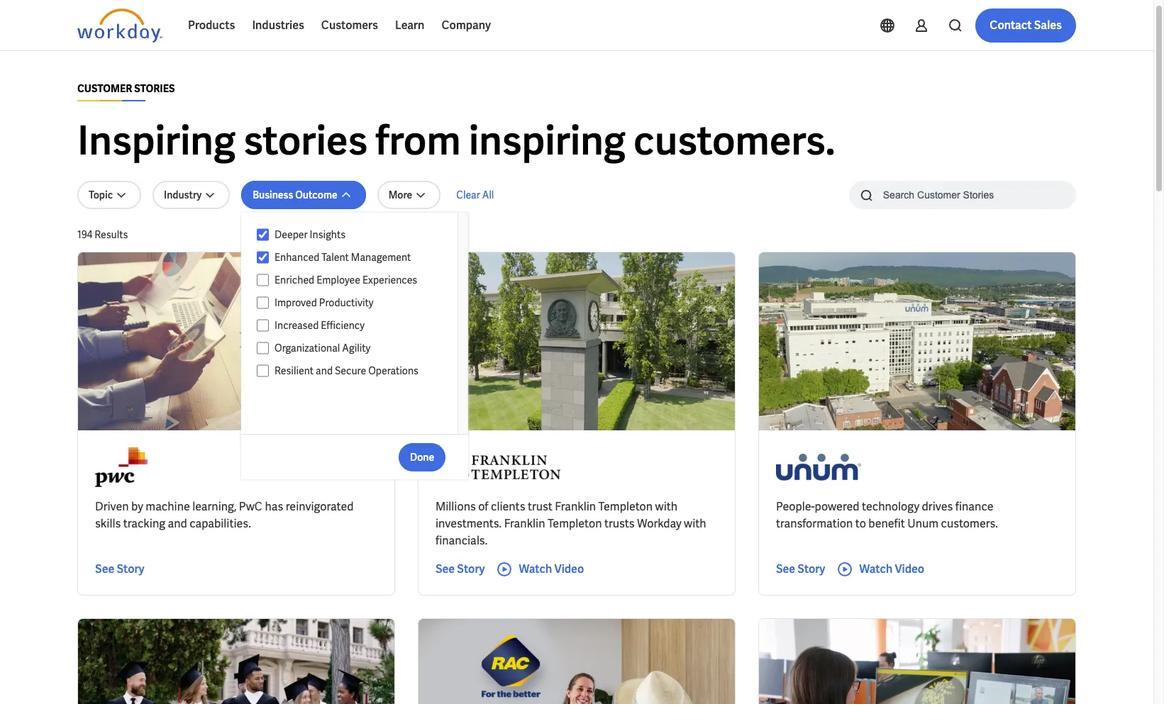 Task type: describe. For each thing, give the bounding box(es) containing it.
improved productivity link
[[269, 294, 444, 312]]

experiences
[[363, 274, 417, 287]]

finance
[[956, 500, 994, 514]]

clients
[[491, 500, 525, 514]]

products
[[188, 18, 235, 33]]

agility
[[342, 342, 371, 355]]

talent
[[322, 251, 349, 264]]

has
[[265, 500, 283, 514]]

management
[[351, 251, 411, 264]]

all
[[482, 189, 494, 202]]

done
[[410, 451, 434, 464]]

1 vertical spatial templeton
[[548, 517, 602, 531]]

people-powered technology drives finance transformation to benefit unum customers.
[[776, 500, 998, 531]]

1 see story from the left
[[95, 562, 144, 577]]

see story for people-powered technology drives finance transformation to benefit unum customers.
[[776, 562, 826, 577]]

and inside resilient and secure operations link
[[316, 365, 333, 378]]

story for millions of clients trust franklin templeton with investments. franklin templeton trusts workday with financials.
[[457, 562, 485, 577]]

enhanced
[[275, 251, 320, 264]]

watch video for franklin
[[519, 562, 584, 577]]

skills
[[95, 517, 121, 531]]

see story link for people-powered technology drives finance transformation to benefit unum customers.
[[776, 561, 826, 578]]

0 vertical spatial templeton
[[599, 500, 653, 514]]

watch video link for unum
[[837, 561, 925, 578]]

go to the homepage image
[[77, 9, 163, 43]]

customers button
[[313, 9, 387, 43]]

unum image
[[776, 448, 861, 487]]

194 results
[[77, 228, 128, 241]]

powered
[[815, 500, 860, 514]]

franklin templeton companies, llc image
[[436, 448, 561, 487]]

story for people-powered technology drives finance transformation to benefit unum customers.
[[798, 562, 826, 577]]

learning,
[[192, 500, 237, 514]]

0 vertical spatial customers.
[[634, 115, 836, 167]]

1 vertical spatial franklin
[[504, 517, 545, 531]]

topic
[[89, 189, 113, 202]]

enriched
[[275, 274, 314, 287]]

watch for franklin
[[519, 562, 552, 577]]

increased efficiency link
[[269, 317, 444, 334]]

1 see from the left
[[95, 562, 114, 577]]

pwc
[[239, 500, 263, 514]]

inspiring stories from inspiring customers.
[[77, 115, 836, 167]]

deeper
[[275, 228, 308, 241]]

improved productivity
[[275, 297, 374, 309]]

resilient and secure operations link
[[269, 363, 444, 380]]

industry
[[164, 189, 202, 202]]

contact
[[990, 18, 1032, 33]]

machine
[[146, 500, 190, 514]]

more
[[389, 189, 412, 202]]

increased
[[275, 319, 319, 332]]

see for people-powered technology drives finance transformation to benefit unum customers.
[[776, 562, 796, 577]]

1 see story link from the left
[[95, 561, 144, 578]]

clear
[[456, 189, 480, 202]]

financials.
[[436, 534, 488, 549]]

stories
[[134, 82, 175, 95]]

tracking
[[123, 517, 165, 531]]

transformation
[[776, 517, 853, 531]]

improved
[[275, 297, 317, 309]]

resilient
[[275, 365, 314, 378]]

outcome
[[295, 189, 338, 202]]

organizational agility
[[275, 342, 371, 355]]

topic button
[[77, 181, 141, 209]]

deeper insights
[[275, 228, 346, 241]]

trust
[[528, 500, 553, 514]]

driven
[[95, 500, 129, 514]]

industries
[[252, 18, 304, 33]]

benefit
[[869, 517, 905, 531]]

of
[[478, 500, 489, 514]]

secure
[[335, 365, 366, 378]]

1 vertical spatial with
[[684, 517, 707, 531]]

industry button
[[153, 181, 230, 209]]

resilient and secure operations
[[275, 365, 419, 378]]

sales
[[1034, 18, 1062, 33]]



Task type: locate. For each thing, give the bounding box(es) containing it.
watch video link
[[496, 561, 584, 578], [837, 561, 925, 578]]

contact sales link
[[976, 9, 1076, 43]]

2 see story from the left
[[436, 562, 485, 577]]

business outcome button
[[241, 181, 366, 209]]

see for millions of clients trust franklin templeton with investments. franklin templeton trusts workday with financials.
[[436, 562, 455, 577]]

deeper insights link
[[269, 226, 444, 243]]

business outcome
[[253, 189, 338, 202]]

watch video for unum
[[860, 562, 925, 577]]

customer stories
[[77, 82, 175, 95]]

increased efficiency
[[275, 319, 365, 332]]

1 horizontal spatial see story link
[[436, 561, 485, 578]]

2 see from the left
[[436, 562, 455, 577]]

2 horizontal spatial see story link
[[776, 561, 826, 578]]

see down financials.
[[436, 562, 455, 577]]

story down financials.
[[457, 562, 485, 577]]

story down the transformation
[[798, 562, 826, 577]]

3 see from the left
[[776, 562, 796, 577]]

video for franklin
[[555, 562, 584, 577]]

video down the "millions of clients trust franklin templeton with investments. franklin templeton trusts workday with financials."
[[555, 562, 584, 577]]

inspiring
[[77, 115, 236, 167]]

watch
[[519, 562, 552, 577], [860, 562, 893, 577]]

1 video from the left
[[555, 562, 584, 577]]

done button
[[399, 443, 446, 472]]

see story link for millions of clients trust franklin templeton with investments. franklin templeton trusts workday with financials.
[[436, 561, 485, 578]]

technology
[[862, 500, 920, 514]]

and inside driven by machine learning, pwc has reinvigorated skills tracking and capabilities.
[[168, 517, 187, 531]]

see story link
[[95, 561, 144, 578], [436, 561, 485, 578], [776, 561, 826, 578]]

1 horizontal spatial story
[[457, 562, 485, 577]]

contact sales
[[990, 18, 1062, 33]]

watch down benefit at the bottom
[[860, 562, 893, 577]]

0 horizontal spatial and
[[168, 517, 187, 531]]

templeton up trusts
[[599, 500, 653, 514]]

2 horizontal spatial see
[[776, 562, 796, 577]]

0 horizontal spatial see
[[95, 562, 114, 577]]

from
[[376, 115, 461, 167]]

franklin down trust
[[504, 517, 545, 531]]

194
[[77, 228, 92, 241]]

clear all button
[[452, 181, 498, 209]]

watch down the "millions of clients trust franklin templeton with investments. franklin templeton trusts workday with financials."
[[519, 562, 552, 577]]

to
[[856, 517, 866, 531]]

0 horizontal spatial customers.
[[634, 115, 836, 167]]

3 story from the left
[[798, 562, 826, 577]]

1 horizontal spatial see story
[[436, 562, 485, 577]]

1 watch from the left
[[519, 562, 552, 577]]

story down tracking
[[117, 562, 144, 577]]

business
[[253, 189, 293, 202]]

productivity
[[319, 297, 374, 309]]

millions of clients trust franklin templeton with investments. franklin templeton trusts workday with financials.
[[436, 500, 707, 549]]

see story for millions of clients trust franklin templeton with investments. franklin templeton trusts workday with financials.
[[436, 562, 485, 577]]

2 watch video from the left
[[860, 562, 925, 577]]

see story link down skills
[[95, 561, 144, 578]]

2 horizontal spatial see story
[[776, 562, 826, 577]]

2 story from the left
[[457, 562, 485, 577]]

see down the transformation
[[776, 562, 796, 577]]

results
[[95, 228, 128, 241]]

3 see story from the left
[[776, 562, 826, 577]]

0 horizontal spatial story
[[117, 562, 144, 577]]

more button
[[377, 181, 441, 209]]

watch video down the "millions of clients trust franklin templeton with investments. franklin templeton trusts workday with financials."
[[519, 562, 584, 577]]

reinvigorated
[[286, 500, 354, 514]]

franklin right trust
[[555, 500, 596, 514]]

products button
[[180, 9, 244, 43]]

0 vertical spatial and
[[316, 365, 333, 378]]

0 horizontal spatial franklin
[[504, 517, 545, 531]]

1 vertical spatial and
[[168, 517, 187, 531]]

and
[[316, 365, 333, 378], [168, 517, 187, 531]]

1 vertical spatial customers.
[[941, 517, 998, 531]]

efficiency
[[321, 319, 365, 332]]

enriched employee experiences link
[[269, 272, 444, 289]]

3 see story link from the left
[[776, 561, 826, 578]]

1 horizontal spatial franklin
[[555, 500, 596, 514]]

drives
[[922, 500, 953, 514]]

see story down skills
[[95, 562, 144, 577]]

1 horizontal spatial and
[[316, 365, 333, 378]]

with up workday
[[655, 500, 678, 514]]

watch video link for franklin
[[496, 561, 584, 578]]

operations
[[368, 365, 419, 378]]

pricewaterhousecoopers global licensing services corporation (pwc) image
[[95, 448, 147, 487]]

1 horizontal spatial video
[[895, 562, 925, 577]]

by
[[131, 500, 143, 514]]

0 horizontal spatial watch
[[519, 562, 552, 577]]

0 horizontal spatial with
[[655, 500, 678, 514]]

franklin
[[555, 500, 596, 514], [504, 517, 545, 531]]

see story link down financials.
[[436, 561, 485, 578]]

see story
[[95, 562, 144, 577], [436, 562, 485, 577], [776, 562, 826, 577]]

1 horizontal spatial with
[[684, 517, 707, 531]]

templeton down trust
[[548, 517, 602, 531]]

trusts
[[605, 517, 635, 531]]

watch for unum
[[860, 562, 893, 577]]

0 horizontal spatial see story link
[[95, 561, 144, 578]]

with
[[655, 500, 678, 514], [684, 517, 707, 531]]

enhanced talent management
[[275, 251, 411, 264]]

capabilities.
[[190, 517, 251, 531]]

2 watch video link from the left
[[837, 561, 925, 578]]

driven by machine learning, pwc has reinvigorated skills tracking and capabilities.
[[95, 500, 354, 531]]

video for unum
[[895, 562, 925, 577]]

1 horizontal spatial see
[[436, 562, 455, 577]]

employee
[[317, 274, 360, 287]]

None checkbox
[[257, 251, 269, 264], [257, 274, 269, 287], [257, 297, 269, 309], [257, 319, 269, 332], [257, 342, 269, 355], [257, 365, 269, 378], [257, 251, 269, 264], [257, 274, 269, 287], [257, 297, 269, 309], [257, 319, 269, 332], [257, 342, 269, 355], [257, 365, 269, 378]]

industries button
[[244, 9, 313, 43]]

organizational
[[275, 342, 340, 355]]

0 horizontal spatial video
[[555, 562, 584, 577]]

enriched employee experiences
[[275, 274, 417, 287]]

see story down the transformation
[[776, 562, 826, 577]]

Search Customer Stories text field
[[875, 182, 1049, 207]]

and down the organizational agility
[[316, 365, 333, 378]]

stories
[[243, 115, 368, 167]]

None checkbox
[[257, 228, 269, 241]]

investments.
[[436, 517, 502, 531]]

1 horizontal spatial watch video link
[[837, 561, 925, 578]]

customers.
[[634, 115, 836, 167], [941, 517, 998, 531]]

see story link down the transformation
[[776, 561, 826, 578]]

workday
[[637, 517, 682, 531]]

0 vertical spatial franklin
[[555, 500, 596, 514]]

see story down financials.
[[436, 562, 485, 577]]

customers
[[321, 18, 378, 33]]

insights
[[310, 228, 346, 241]]

1 story from the left
[[117, 562, 144, 577]]

video down unum
[[895, 562, 925, 577]]

watch video down benefit at the bottom
[[860, 562, 925, 577]]

learn
[[395, 18, 425, 33]]

learn button
[[387, 9, 433, 43]]

2 horizontal spatial story
[[798, 562, 826, 577]]

inspiring
[[469, 115, 626, 167]]

enhanced talent management link
[[269, 249, 444, 266]]

and down machine
[[168, 517, 187, 531]]

0 horizontal spatial see story
[[95, 562, 144, 577]]

2 see story link from the left
[[436, 561, 485, 578]]

customer
[[77, 82, 132, 95]]

watch video link down benefit at the bottom
[[837, 561, 925, 578]]

0 vertical spatial with
[[655, 500, 678, 514]]

unum
[[908, 517, 939, 531]]

watch video link down the "millions of clients trust franklin templeton with investments. franklin templeton trusts workday with financials."
[[496, 561, 584, 578]]

story
[[117, 562, 144, 577], [457, 562, 485, 577], [798, 562, 826, 577]]

0 horizontal spatial watch video link
[[496, 561, 584, 578]]

1 horizontal spatial customers.
[[941, 517, 998, 531]]

1 watch video link from the left
[[496, 561, 584, 578]]

company
[[442, 18, 491, 33]]

organizational agility link
[[269, 340, 444, 357]]

millions
[[436, 500, 476, 514]]

1 watch video from the left
[[519, 562, 584, 577]]

people-
[[776, 500, 815, 514]]

customers. inside people-powered technology drives finance transformation to benefit unum customers.
[[941, 517, 998, 531]]

clear all
[[456, 189, 494, 202]]

0 horizontal spatial watch video
[[519, 562, 584, 577]]

with right workday
[[684, 517, 707, 531]]

1 horizontal spatial watch video
[[860, 562, 925, 577]]

company button
[[433, 9, 500, 43]]

2 video from the left
[[895, 562, 925, 577]]

see down skills
[[95, 562, 114, 577]]

2 watch from the left
[[860, 562, 893, 577]]

1 horizontal spatial watch
[[860, 562, 893, 577]]



Task type: vqa. For each thing, say whether or not it's contained in the screenshot.
Deeper
yes



